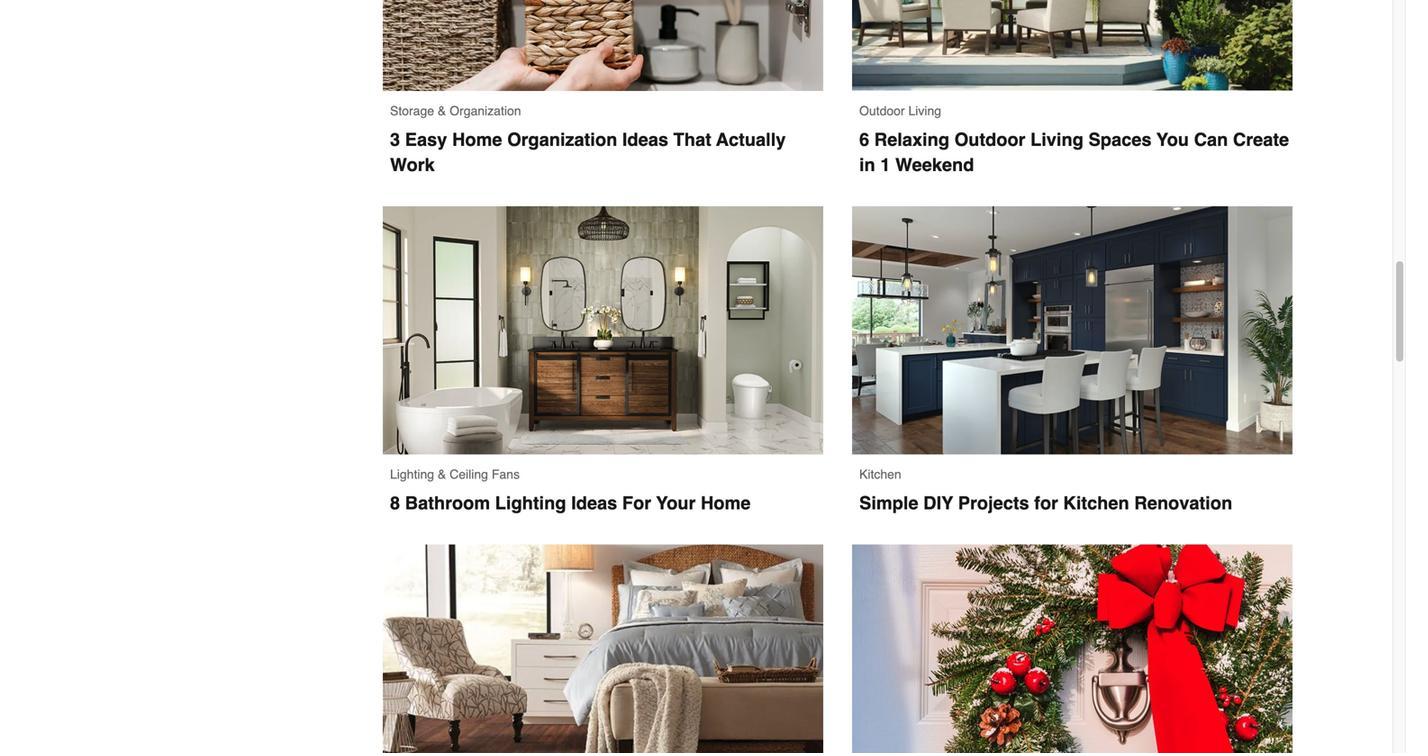 Task type: locate. For each thing, give the bounding box(es) containing it.
kitchen
[[860, 467, 902, 482], [1064, 493, 1130, 514]]

0 horizontal spatial living
[[909, 103, 942, 118]]

0 vertical spatial lighting
[[390, 467, 434, 482]]

relaxing
[[875, 129, 950, 150]]

1 vertical spatial lighting
[[495, 493, 567, 514]]

0 vertical spatial kitchen
[[860, 467, 902, 482]]

6
[[860, 129, 870, 150]]

kitchen right for
[[1064, 493, 1130, 514]]

0 vertical spatial outdoor
[[860, 103, 905, 118]]

outdoor up weekend
[[955, 129, 1026, 150]]

a person organizing the shelves in the bathroom. image
[[383, 0, 824, 91]]

home down storage & organization
[[452, 129, 503, 150]]

dark engineered flooring in a bedroom with camel brown bed, furniture and light gray comforter. image
[[383, 545, 824, 754]]

& left ceiling
[[438, 467, 446, 482]]

kitchen up simple
[[860, 467, 902, 482]]

1 & from the top
[[438, 104, 446, 118]]

lighting up 8 on the left bottom of the page
[[390, 467, 434, 482]]

0 vertical spatial &
[[438, 104, 446, 118]]

1 horizontal spatial living
[[1031, 129, 1084, 150]]

living
[[909, 103, 942, 118], [1031, 129, 1084, 150]]

work
[[390, 155, 435, 175]]

2 & from the top
[[438, 467, 446, 482]]

lighting down fans
[[495, 493, 567, 514]]

home right your
[[701, 493, 751, 514]]

0 horizontal spatial ideas
[[572, 493, 618, 514]]

living up relaxing
[[909, 103, 942, 118]]

1 vertical spatial outdoor
[[955, 129, 1026, 150]]

a snowy evergreen wreath with pinecones, apples, berries and an offset red bow on a white door. image
[[853, 545, 1293, 754]]

organization inside the '3 easy home organization ideas that actually work'
[[508, 129, 618, 150]]

1 horizontal spatial lighting
[[495, 493, 567, 514]]

ideas left for
[[572, 493, 618, 514]]

0 vertical spatial organization
[[450, 104, 521, 118]]

lighting
[[390, 467, 434, 482], [495, 493, 567, 514]]

ceiling
[[450, 467, 488, 482]]

1 vertical spatial living
[[1031, 129, 1084, 150]]

0 vertical spatial ideas
[[623, 129, 669, 150]]

1 vertical spatial organization
[[508, 129, 618, 150]]

weekend
[[896, 154, 975, 175]]

ideas left that
[[623, 129, 669, 150]]

0 horizontal spatial lighting
[[390, 467, 434, 482]]

0 horizontal spatial home
[[452, 129, 503, 150]]

organization
[[450, 104, 521, 118], [508, 129, 618, 150]]

0 vertical spatial home
[[452, 129, 503, 150]]

& right storage
[[438, 104, 446, 118]]

spaces
[[1089, 129, 1152, 150]]

1 horizontal spatial ideas
[[623, 129, 669, 150]]

simple diy projects for kitchen renovation
[[860, 493, 1233, 514]]

1 vertical spatial home
[[701, 493, 751, 514]]

can
[[1195, 129, 1229, 150]]

&
[[438, 104, 446, 118], [438, 467, 446, 482]]

in
[[860, 154, 876, 175]]

outdoor
[[860, 103, 905, 118], [955, 129, 1026, 150]]

living left 'spaces'
[[1031, 129, 1084, 150]]

that
[[674, 129, 712, 150]]

home inside the '3 easy home organization ideas that actually work'
[[452, 129, 503, 150]]

0 horizontal spatial kitchen
[[860, 467, 902, 482]]

fans
[[492, 467, 520, 482]]

home
[[452, 129, 503, 150], [701, 493, 751, 514]]

for
[[1035, 493, 1059, 514]]

0 horizontal spatial outdoor
[[860, 103, 905, 118]]

1 vertical spatial &
[[438, 467, 446, 482]]

outdoor up 6
[[860, 103, 905, 118]]

renovation
[[1135, 493, 1233, 514]]

living inside 6 relaxing outdoor living spaces you can create in 1 weekend
[[1031, 129, 1084, 150]]

1 horizontal spatial outdoor
[[955, 129, 1026, 150]]

3
[[390, 129, 400, 150]]

0 vertical spatial living
[[909, 103, 942, 118]]

easy
[[405, 129, 447, 150]]

bathroom
[[405, 493, 490, 514]]

ideas
[[623, 129, 669, 150], [572, 493, 618, 514]]

diy
[[924, 493, 954, 514]]

1 vertical spatial kitchen
[[1064, 493, 1130, 514]]



Task type: vqa. For each thing, say whether or not it's contained in the screenshot.
Bathroom in the left of the page
yes



Task type: describe. For each thing, give the bounding box(es) containing it.
lighting & ceiling fans
[[390, 467, 520, 482]]

actually
[[717, 129, 786, 150]]

& for easy
[[438, 104, 446, 118]]

8 bathroom lighting ideas for your home
[[390, 493, 751, 514]]

create
[[1234, 129, 1290, 150]]

storage & organization
[[390, 104, 521, 118]]

6 relaxing outdoor living spaces you can create in 1 weekend
[[860, 129, 1295, 175]]

8
[[390, 493, 400, 514]]

outdoor living
[[860, 103, 942, 118]]

1
[[881, 154, 891, 175]]

3 easy home organization ideas that actually work
[[390, 129, 791, 175]]

projects
[[959, 493, 1030, 514]]

a kitchen with navy blue cabinets, two white waterfall islands and medium-tone brown wood floors. image
[[853, 206, 1293, 455]]

simple
[[860, 493, 919, 514]]

ideas inside the '3 easy home organization ideas that actually work'
[[623, 129, 669, 150]]

your
[[657, 493, 696, 514]]

for
[[623, 493, 652, 514]]

1 horizontal spatial kitchen
[[1064, 493, 1130, 514]]

outdoor inside 6 relaxing outdoor living spaces you can create in 1 weekend
[[955, 129, 1026, 150]]

a bathroom with black sconces on either side of double mirrors. image
[[383, 206, 824, 455]]

1 horizontal spatial home
[[701, 493, 751, 514]]

storage
[[390, 104, 434, 118]]

you
[[1157, 129, 1190, 150]]

an outdoor patio table and floral umbrella on a gray platform deck. image
[[853, 0, 1293, 91]]

1 vertical spatial ideas
[[572, 493, 618, 514]]

& for bathroom
[[438, 467, 446, 482]]



